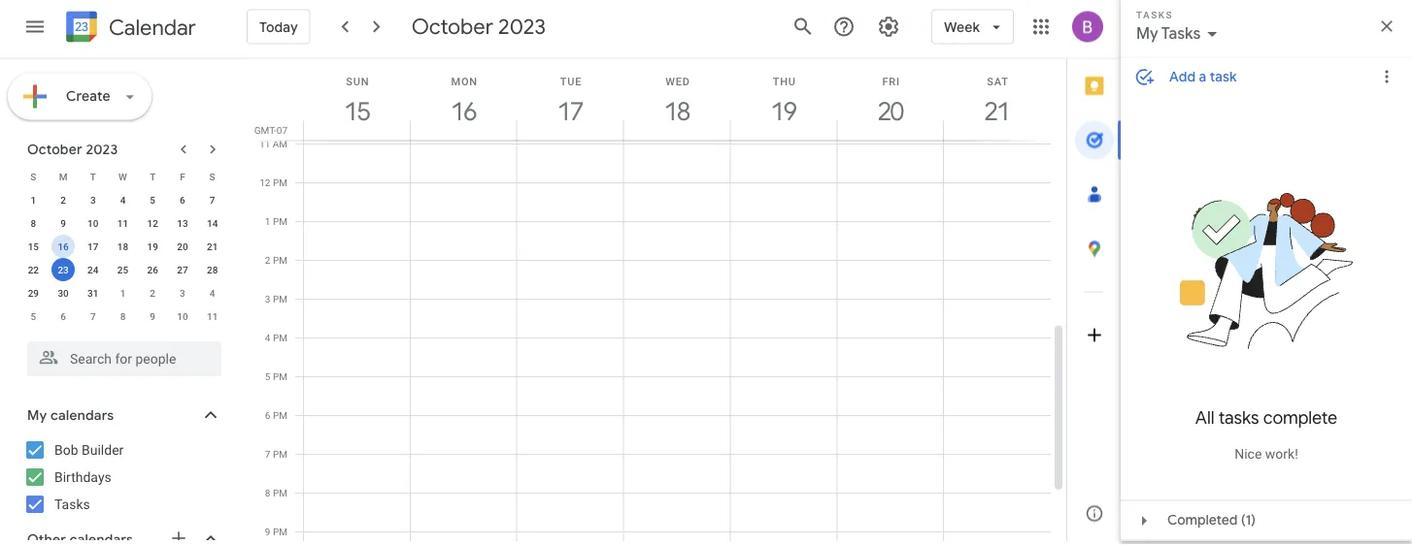 Task type: describe. For each thing, give the bounding box(es) containing it.
0 vertical spatial 5
[[150, 194, 155, 205]]

pm for 8 pm
[[273, 488, 287, 500]]

2 s from the left
[[209, 170, 215, 182]]

15 inside october 2023 'grid'
[[28, 240, 39, 252]]

november 10 element
[[171, 304, 194, 328]]

14 element
[[201, 211, 224, 235]]

5 for 5 pm
[[265, 371, 270, 383]]

2 for 2 pm
[[265, 255, 270, 267]]

0 horizontal spatial 2023
[[86, 140, 118, 157]]

my calendars button
[[4, 400, 241, 431]]

19 element
[[141, 235, 164, 258]]

12 for 12
[[147, 217, 158, 229]]

0 vertical spatial 1
[[31, 194, 36, 205]]

25
[[117, 264, 128, 275]]

bob builder
[[54, 442, 124, 458]]

21 link
[[975, 90, 1020, 135]]

13
[[177, 217, 188, 229]]

18 element
[[111, 235, 134, 258]]

sun 15
[[343, 76, 369, 128]]

15 element
[[22, 235, 45, 258]]

grid containing 15
[[249, 59, 1066, 546]]

5 pm
[[265, 371, 287, 383]]

4 pm
[[265, 333, 287, 344]]

november 1 element
[[111, 281, 134, 304]]

18 inside row
[[117, 240, 128, 252]]

1 s from the left
[[30, 170, 36, 182]]

24 element
[[81, 258, 105, 281]]

main drawer image
[[23, 15, 47, 38]]

sat 21
[[984, 76, 1009, 128]]

pm for 7 pm
[[273, 449, 287, 461]]

11 for 11 am
[[259, 138, 270, 150]]

my
[[27, 407, 47, 424]]

0 vertical spatial 8
[[31, 217, 36, 229]]

21 element
[[201, 235, 224, 258]]

3 pm
[[265, 294, 287, 305]]

sun
[[346, 76, 369, 88]]

18 link
[[655, 90, 700, 135]]

1 vertical spatial october 2023
[[27, 140, 118, 157]]

row containing 29
[[18, 281, 227, 304]]

24
[[87, 264, 99, 275]]

tue
[[560, 76, 582, 88]]

pm for 4 pm
[[273, 333, 287, 344]]

15 column header
[[303, 59, 411, 140]]

9 pm
[[265, 527, 287, 539]]

6 for 6 pm
[[265, 410, 270, 422]]

28
[[207, 264, 218, 275]]

30
[[58, 287, 69, 299]]

1 for 1 pm
[[265, 216, 270, 228]]

27 element
[[171, 258, 194, 281]]

today
[[259, 18, 298, 35]]

fri
[[882, 76, 900, 88]]

1 t from the left
[[90, 170, 96, 182]]

26 element
[[141, 258, 164, 281]]

19 link
[[762, 90, 806, 135]]

builder
[[82, 442, 124, 458]]

create
[[66, 88, 111, 105]]

november 4 element
[[201, 281, 224, 304]]

november 5 element
[[22, 304, 45, 328]]

15 link
[[335, 90, 380, 135]]

5 for november 5 element
[[31, 310, 36, 322]]

19 inside october 2023 'grid'
[[147, 240, 158, 252]]

november 9 element
[[141, 304, 164, 328]]

19 inside "thu 19"
[[770, 96, 795, 128]]

support image
[[832, 15, 856, 38]]

7 pm
[[265, 449, 287, 461]]

0 vertical spatial 2023
[[498, 13, 546, 40]]

15 inside sun 15
[[343, 96, 369, 128]]

3 for november 3 element
[[180, 287, 185, 299]]

calendar element
[[62, 7, 196, 50]]

week button
[[931, 3, 1014, 50]]

27
[[177, 264, 188, 275]]

3 for 3 pm
[[265, 294, 270, 305]]

0 horizontal spatial 3
[[90, 194, 96, 205]]

tasks
[[54, 496, 90, 512]]

17 inside column header
[[557, 96, 582, 128]]

17 element
[[81, 235, 105, 258]]

2 pm
[[265, 255, 287, 267]]

9 for november 9 element
[[150, 310, 155, 322]]

thu
[[773, 76, 796, 88]]

create button
[[8, 73, 151, 120]]

bob
[[54, 442, 78, 458]]

20 column header
[[836, 59, 944, 140]]

calendar heading
[[105, 14, 196, 41]]

row containing s
[[18, 165, 227, 188]]

16 cell
[[48, 235, 78, 258]]

11 element
[[111, 211, 134, 235]]

pm for 3 pm
[[273, 294, 287, 305]]

mon 16
[[450, 76, 478, 128]]

22 element
[[22, 258, 45, 281]]

20 inside column header
[[877, 96, 902, 128]]

7 for 7 pm
[[265, 449, 270, 461]]

1 pm
[[265, 216, 287, 228]]

row containing 15
[[18, 235, 227, 258]]

0 vertical spatial 9
[[60, 217, 66, 229]]

1 for november 1 element
[[120, 287, 126, 299]]



Task type: vqa. For each thing, say whether or not it's contained in the screenshot.


Task type: locate. For each thing, give the bounding box(es) containing it.
17 link
[[548, 90, 593, 135]]

5 inside "grid"
[[265, 371, 270, 383]]

0 horizontal spatial 4
[[120, 194, 126, 205]]

pm
[[273, 177, 287, 189], [273, 216, 287, 228], [273, 255, 287, 267], [273, 294, 287, 305], [273, 333, 287, 344], [273, 371, 287, 383], [273, 410, 287, 422], [273, 449, 287, 461], [273, 488, 287, 500], [273, 527, 287, 539]]

1 vertical spatial 2
[[265, 255, 270, 267]]

grid
[[249, 59, 1066, 546]]

row
[[18, 165, 227, 188], [18, 188, 227, 211], [18, 211, 227, 235], [18, 235, 227, 258], [18, 258, 227, 281], [18, 281, 227, 304], [18, 304, 227, 328]]

0 vertical spatial 2
[[60, 194, 66, 205]]

pm up 7 pm
[[273, 410, 287, 422]]

2 up november 9 element
[[150, 287, 155, 299]]

2 vertical spatial 9
[[265, 527, 270, 539]]

8 pm from the top
[[273, 449, 287, 461]]

11 for november 11 element
[[207, 310, 218, 322]]

november 8 element
[[111, 304, 134, 328]]

23
[[58, 264, 69, 275]]

1 horizontal spatial s
[[209, 170, 215, 182]]

1 vertical spatial 10
[[177, 310, 188, 322]]

17
[[557, 96, 582, 128], [87, 240, 99, 252]]

1 vertical spatial 7
[[90, 310, 96, 322]]

16
[[450, 96, 475, 128], [58, 240, 69, 252]]

0 horizontal spatial 21
[[207, 240, 218, 252]]

16 inside "mon 16"
[[450, 96, 475, 128]]

9 down 'november 2' element
[[150, 310, 155, 322]]

1 horizontal spatial 2
[[150, 287, 155, 299]]

0 vertical spatial 20
[[877, 96, 902, 128]]

7
[[210, 194, 215, 205], [90, 310, 96, 322], [265, 449, 270, 461]]

1 vertical spatial 6
[[60, 310, 66, 322]]

f
[[180, 170, 185, 182]]

3 up november 10 element
[[180, 287, 185, 299]]

pm for 5 pm
[[273, 371, 287, 383]]

10 up 17 element
[[87, 217, 99, 229]]

1 horizontal spatial 21
[[984, 96, 1009, 128]]

1 horizontal spatial 15
[[343, 96, 369, 128]]

07
[[277, 125, 287, 136]]

1 horizontal spatial 12
[[260, 177, 270, 189]]

1 vertical spatial 20
[[177, 240, 188, 252]]

1 vertical spatial 2023
[[86, 140, 118, 157]]

18 up 25
[[117, 240, 128, 252]]

2 vertical spatial 5
[[265, 371, 270, 383]]

9 inside "grid"
[[265, 527, 270, 539]]

13 element
[[171, 211, 194, 235]]

1 vertical spatial 9
[[150, 310, 155, 322]]

9 down 8 pm
[[265, 527, 270, 539]]

12 inside "grid"
[[260, 177, 270, 189]]

1 horizontal spatial 3
[[180, 287, 185, 299]]

9 up 16 element
[[60, 217, 66, 229]]

1 horizontal spatial 6
[[180, 194, 185, 205]]

2 vertical spatial 6
[[265, 410, 270, 422]]

1 pm from the top
[[273, 177, 287, 189]]

0 horizontal spatial 11
[[117, 217, 128, 229]]

8 pm
[[265, 488, 287, 500]]

29 element
[[22, 281, 45, 304]]

16 element
[[52, 235, 75, 258]]

8 for november 8 element
[[120, 310, 126, 322]]

4 row from the top
[[18, 235, 227, 258]]

my calendars list
[[4, 435, 241, 520]]

0 vertical spatial 16
[[450, 96, 475, 128]]

tue 17
[[557, 76, 582, 128]]

0 horizontal spatial october
[[27, 140, 82, 157]]

5 down 29 element
[[31, 310, 36, 322]]

2 horizontal spatial 1
[[265, 216, 270, 228]]

row containing 1
[[18, 188, 227, 211]]

2 horizontal spatial 8
[[265, 488, 270, 500]]

0 horizontal spatial t
[[90, 170, 96, 182]]

16 down mon
[[450, 96, 475, 128]]

31 element
[[81, 281, 105, 304]]

25 element
[[111, 258, 134, 281]]

15 down sun
[[343, 96, 369, 128]]

22
[[28, 264, 39, 275]]

10
[[87, 217, 99, 229], [177, 310, 188, 322]]

10 pm from the top
[[273, 527, 287, 539]]

23 cell
[[48, 258, 78, 281]]

2 t from the left
[[150, 170, 156, 182]]

1
[[31, 194, 36, 205], [265, 216, 270, 228], [120, 287, 126, 299]]

2 for 'november 2' element
[[150, 287, 155, 299]]

1 up 15 element at top
[[31, 194, 36, 205]]

2 vertical spatial 11
[[207, 310, 218, 322]]

1 horizontal spatial 19
[[770, 96, 795, 128]]

17 inside october 2023 'grid'
[[87, 240, 99, 252]]

t
[[90, 170, 96, 182], [150, 170, 156, 182]]

side panel section
[[1066, 59, 1122, 541]]

pm up 8 pm
[[273, 449, 287, 461]]

19 down thu
[[770, 96, 795, 128]]

8
[[31, 217, 36, 229], [120, 310, 126, 322], [265, 488, 270, 500]]

3 up 10 element
[[90, 194, 96, 205]]

november 7 element
[[81, 304, 105, 328]]

1 vertical spatial october
[[27, 140, 82, 157]]

tab list inside the side panel section
[[1067, 59, 1122, 487]]

19 column header
[[730, 59, 837, 140]]

0 horizontal spatial 19
[[147, 240, 158, 252]]

6 down 30 element
[[60, 310, 66, 322]]

m
[[59, 170, 67, 182]]

9
[[60, 217, 66, 229], [150, 310, 155, 322], [265, 527, 270, 539]]

2 down "m"
[[60, 194, 66, 205]]

None search field
[[0, 334, 241, 376]]

6
[[180, 194, 185, 205], [60, 310, 66, 322], [265, 410, 270, 422]]

1 horizontal spatial october
[[412, 13, 493, 40]]

pm down "2 pm"
[[273, 294, 287, 305]]

2 horizontal spatial 3
[[265, 294, 270, 305]]

settings menu image
[[877, 15, 900, 38]]

3 down "2 pm"
[[265, 294, 270, 305]]

tab list
[[1067, 59, 1122, 487]]

0 horizontal spatial 17
[[87, 240, 99, 252]]

s right the f
[[209, 170, 215, 182]]

16 up 23
[[58, 240, 69, 252]]

Search for people text field
[[39, 341, 210, 376]]

1 horizontal spatial 7
[[210, 194, 215, 205]]

0 vertical spatial 18
[[664, 96, 689, 128]]

1 horizontal spatial 2023
[[498, 13, 546, 40]]

4 for november 4 element
[[210, 287, 215, 299]]

0 vertical spatial 7
[[210, 194, 215, 205]]

21 inside column header
[[984, 96, 1009, 128]]

23, today element
[[52, 258, 75, 281]]

1 horizontal spatial 5
[[150, 194, 155, 205]]

october 2023
[[412, 13, 546, 40], [27, 140, 118, 157]]

0 vertical spatial 15
[[343, 96, 369, 128]]

s
[[30, 170, 36, 182], [209, 170, 215, 182]]

11 down november 4 element
[[207, 310, 218, 322]]

29
[[28, 287, 39, 299]]

7 up '14' element
[[210, 194, 215, 205]]

5 row from the top
[[18, 258, 227, 281]]

add other calendars image
[[169, 529, 188, 546]]

pm for 12 pm
[[273, 177, 287, 189]]

7 row from the top
[[18, 304, 227, 328]]

1 horizontal spatial 16
[[450, 96, 475, 128]]

2 horizontal spatial 11
[[259, 138, 270, 150]]

2023
[[498, 13, 546, 40], [86, 140, 118, 157]]

november 3 element
[[171, 281, 194, 304]]

8 up 9 pm
[[265, 488, 270, 500]]

pm for 6 pm
[[273, 410, 287, 422]]

1 horizontal spatial october 2023
[[412, 13, 546, 40]]

pm down 3 pm
[[273, 333, 287, 344]]

calendars
[[50, 407, 114, 424]]

october
[[412, 13, 493, 40], [27, 140, 82, 157]]

10 down november 3 element
[[177, 310, 188, 322]]

18 column header
[[623, 59, 731, 140]]

6 for november 6 element at the bottom left of page
[[60, 310, 66, 322]]

pm down am
[[273, 177, 287, 189]]

4 pm from the top
[[273, 294, 287, 305]]

week
[[944, 18, 980, 35]]

21 inside "element"
[[207, 240, 218, 252]]

17 down tue
[[557, 96, 582, 128]]

20 down 13
[[177, 240, 188, 252]]

11 for 11 element
[[117, 217, 128, 229]]

11 am
[[259, 138, 287, 150]]

6 up 7 pm
[[265, 410, 270, 422]]

october 2023 up "m"
[[27, 140, 118, 157]]

2 vertical spatial 4
[[265, 333, 270, 344]]

6 pm
[[265, 410, 287, 422]]

9 pm from the top
[[273, 488, 287, 500]]

1 vertical spatial 4
[[210, 287, 215, 299]]

1 vertical spatial 19
[[147, 240, 158, 252]]

2 vertical spatial 1
[[120, 287, 126, 299]]

row containing 8
[[18, 211, 227, 235]]

18 inside wed 18
[[664, 96, 689, 128]]

7 down 31 element
[[90, 310, 96, 322]]

20 down the 'fri'
[[877, 96, 902, 128]]

21 down sat
[[984, 96, 1009, 128]]

t right "m"
[[90, 170, 96, 182]]

19 up 26
[[147, 240, 158, 252]]

7 pm from the top
[[273, 410, 287, 422]]

row containing 5
[[18, 304, 227, 328]]

1 vertical spatial 5
[[31, 310, 36, 322]]

12 up 19 element
[[147, 217, 158, 229]]

november 11 element
[[201, 304, 224, 328]]

20 inside 'grid'
[[177, 240, 188, 252]]

17 up the 24 at the left of page
[[87, 240, 99, 252]]

2023 down create
[[86, 140, 118, 157]]

1 vertical spatial 11
[[117, 217, 128, 229]]

s left "m"
[[30, 170, 36, 182]]

row group
[[18, 188, 227, 328]]

6 inside "grid"
[[265, 410, 270, 422]]

0 vertical spatial 21
[[984, 96, 1009, 128]]

30 element
[[52, 281, 75, 304]]

21
[[984, 96, 1009, 128], [207, 240, 218, 252]]

4 up 11 element
[[120, 194, 126, 205]]

18 down wed
[[664, 96, 689, 128]]

0 horizontal spatial 7
[[90, 310, 96, 322]]

2 vertical spatial 7
[[265, 449, 270, 461]]

birthdays
[[54, 469, 111, 485]]

8 down november 1 element
[[120, 310, 126, 322]]

2023 up '17' column header
[[498, 13, 546, 40]]

2 horizontal spatial 7
[[265, 449, 270, 461]]

1 vertical spatial 8
[[120, 310, 126, 322]]

5
[[150, 194, 155, 205], [31, 310, 36, 322], [265, 371, 270, 383]]

w
[[119, 170, 127, 182]]

1 vertical spatial 15
[[28, 240, 39, 252]]

1 vertical spatial 17
[[87, 240, 99, 252]]

26
[[147, 264, 158, 275]]

october 2023 up mon
[[412, 13, 546, 40]]

3 pm from the top
[[273, 255, 287, 267]]

1 horizontal spatial t
[[150, 170, 156, 182]]

row group containing 1
[[18, 188, 227, 328]]

sat
[[987, 76, 1009, 88]]

2 vertical spatial 2
[[150, 287, 155, 299]]

october up mon
[[412, 13, 493, 40]]

15 up 22
[[28, 240, 39, 252]]

12 element
[[141, 211, 164, 235]]

2
[[60, 194, 66, 205], [265, 255, 270, 267], [150, 287, 155, 299]]

9 for 9 pm
[[265, 527, 270, 539]]

10 for november 10 element
[[177, 310, 188, 322]]

12 for 12 pm
[[260, 177, 270, 189]]

1 horizontal spatial 18
[[664, 96, 689, 128]]

10 for 10 element
[[87, 217, 99, 229]]

pm for 2 pm
[[273, 255, 287, 267]]

7 up 8 pm
[[265, 449, 270, 461]]

20
[[877, 96, 902, 128], [177, 240, 188, 252]]

fri 20
[[877, 76, 902, 128]]

20 element
[[171, 235, 194, 258]]

12 down 11 am
[[260, 177, 270, 189]]

5 up 12 element
[[150, 194, 155, 205]]

12
[[260, 177, 270, 189], [147, 217, 158, 229]]

2 horizontal spatial 5
[[265, 371, 270, 383]]

3 row from the top
[[18, 211, 227, 235]]

0 vertical spatial 6
[[180, 194, 185, 205]]

28 element
[[201, 258, 224, 281]]

3
[[90, 194, 96, 205], [180, 287, 185, 299], [265, 294, 270, 305]]

pm down 8 pm
[[273, 527, 287, 539]]

20 link
[[868, 90, 913, 135]]

31
[[87, 287, 99, 299]]

6 row from the top
[[18, 281, 227, 304]]

october up "m"
[[27, 140, 82, 157]]

0 vertical spatial october 2023
[[412, 13, 546, 40]]

0 horizontal spatial 8
[[31, 217, 36, 229]]

pm up 6 pm
[[273, 371, 287, 383]]

2 vertical spatial 8
[[265, 488, 270, 500]]

0 horizontal spatial 2
[[60, 194, 66, 205]]

0 vertical spatial 10
[[87, 217, 99, 229]]

0 horizontal spatial 10
[[87, 217, 99, 229]]

november 6 element
[[52, 304, 75, 328]]

pm for 1 pm
[[273, 216, 287, 228]]

wed 18
[[664, 76, 690, 128]]

2 horizontal spatial 6
[[265, 410, 270, 422]]

0 horizontal spatial 6
[[60, 310, 66, 322]]

1 horizontal spatial 9
[[150, 310, 155, 322]]

12 pm
[[260, 177, 287, 189]]

1 down 25 element
[[120, 287, 126, 299]]

6 down the f
[[180, 194, 185, 205]]

5 inside november 5 element
[[31, 310, 36, 322]]

21 column header
[[943, 59, 1051, 140]]

6 pm from the top
[[273, 371, 287, 383]]

18
[[664, 96, 689, 128], [117, 240, 128, 252]]

5 pm from the top
[[273, 333, 287, 344]]

1 horizontal spatial 8
[[120, 310, 126, 322]]

4
[[120, 194, 126, 205], [210, 287, 215, 299], [265, 333, 270, 344]]

0 horizontal spatial october 2023
[[27, 140, 118, 157]]

2 horizontal spatial 2
[[265, 255, 270, 267]]

16 column header
[[410, 59, 517, 140]]

10 element
[[81, 211, 105, 235]]

4 down 28 element
[[210, 287, 215, 299]]

7 for november 7 element
[[90, 310, 96, 322]]

14
[[207, 217, 218, 229]]

11 up 18 element
[[117, 217, 128, 229]]

2 horizontal spatial 9
[[265, 527, 270, 539]]

october 2023 grid
[[18, 165, 227, 328]]

0 vertical spatial 11
[[259, 138, 270, 150]]

1 horizontal spatial 11
[[207, 310, 218, 322]]

november 2 element
[[141, 281, 164, 304]]

15
[[343, 96, 369, 128], [28, 240, 39, 252]]

0 vertical spatial 4
[[120, 194, 126, 205]]

2 horizontal spatial 4
[[265, 333, 270, 344]]

my calendars
[[27, 407, 114, 424]]

1 vertical spatial 12
[[147, 217, 158, 229]]

wed
[[665, 76, 690, 88]]

1 horizontal spatial 10
[[177, 310, 188, 322]]

thu 19
[[770, 76, 796, 128]]

1 vertical spatial 16
[[58, 240, 69, 252]]

today button
[[247, 3, 311, 50]]

1 horizontal spatial 4
[[210, 287, 215, 299]]

0 vertical spatial 12
[[260, 177, 270, 189]]

8 for 8 pm
[[265, 488, 270, 500]]

1 vertical spatial 18
[[117, 240, 128, 252]]

pm up 9 pm
[[273, 488, 287, 500]]

2 row from the top
[[18, 188, 227, 211]]

pm down 1 pm
[[273, 255, 287, 267]]

gmt-
[[254, 125, 277, 136]]

16 inside cell
[[58, 240, 69, 252]]

t left the f
[[150, 170, 156, 182]]

19
[[770, 96, 795, 128], [147, 240, 158, 252]]

2 pm from the top
[[273, 216, 287, 228]]

pm for 9 pm
[[273, 527, 287, 539]]

mon
[[451, 76, 478, 88]]

0 horizontal spatial 20
[[177, 240, 188, 252]]

6 inside november 6 element
[[60, 310, 66, 322]]

21 up 28
[[207, 240, 218, 252]]

0 horizontal spatial 9
[[60, 217, 66, 229]]

1 horizontal spatial 20
[[877, 96, 902, 128]]

5 up 6 pm
[[265, 371, 270, 383]]

am
[[273, 138, 287, 150]]

0 horizontal spatial 1
[[31, 194, 36, 205]]

row containing 22
[[18, 258, 227, 281]]

0 vertical spatial october
[[412, 13, 493, 40]]

1 row from the top
[[18, 165, 227, 188]]

1 horizontal spatial 17
[[557, 96, 582, 128]]

gmt-07
[[254, 125, 287, 136]]

16 link
[[442, 90, 486, 135]]

4 for 4 pm
[[265, 333, 270, 344]]

8 up 15 element at top
[[31, 217, 36, 229]]

0 horizontal spatial 18
[[117, 240, 128, 252]]

11
[[259, 138, 270, 150], [117, 217, 128, 229], [207, 310, 218, 322]]

0 horizontal spatial 16
[[58, 240, 69, 252]]

17 column header
[[516, 59, 624, 140]]

1 horizontal spatial 1
[[120, 287, 126, 299]]

calendar
[[109, 14, 196, 41]]

1 down 12 pm
[[265, 216, 270, 228]]

2 down 1 pm
[[265, 255, 270, 267]]

12 inside 12 element
[[147, 217, 158, 229]]

11 down gmt-
[[259, 138, 270, 150]]

4 down 3 pm
[[265, 333, 270, 344]]

pm up "2 pm"
[[273, 216, 287, 228]]



